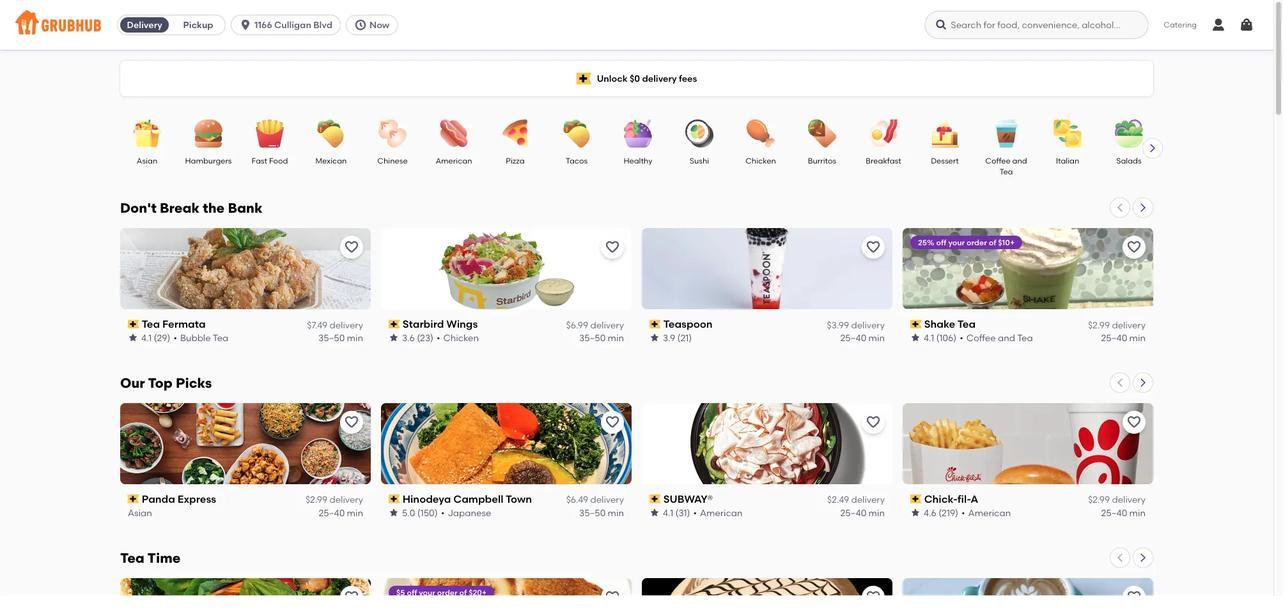 Task type: vqa. For each thing, say whether or not it's contained in the screenshot.


Task type: describe. For each thing, give the bounding box(es) containing it.
teaspoon
[[663, 318, 713, 331]]

japanese
[[448, 508, 491, 519]]

4.1 (31)
[[663, 508, 690, 519]]

min for hinodeya campbell town
[[608, 508, 624, 519]]

35–50 for don't break the bank
[[579, 333, 606, 343]]

express
[[178, 493, 216, 506]]

delivery for tea fermata
[[330, 320, 363, 330]]

• bubble tea
[[174, 333, 228, 343]]

star icon image for shake tea
[[910, 333, 921, 343]]

caret left icon image for picks
[[1115, 378, 1125, 388]]

$2.99 delivery for our top picks
[[1088, 495, 1146, 506]]

fermata
[[162, 318, 206, 331]]

save this restaurant button for lele.cake logo at right
[[1123, 586, 1146, 597]]

healthy
[[624, 156, 653, 165]]

min for panda express
[[347, 508, 363, 519]]

don't
[[120, 200, 157, 216]]

• for tea fermata
[[174, 333, 177, 343]]

coffee inside coffee and tea
[[986, 156, 1011, 165]]

tacos image
[[554, 120, 599, 148]]

subway®
[[663, 493, 713, 506]]

unlock $0 delivery fees
[[597, 73, 697, 84]]

3.6 (23)
[[402, 333, 434, 343]]

fast food
[[252, 156, 288, 165]]

1166 culligan blvd
[[255, 20, 332, 30]]

delivery for starbird wings
[[590, 320, 624, 330]]

subscription pass image for panda express
[[128, 495, 139, 504]]

5.0 (150)
[[402, 508, 438, 519]]

thaibodia (campbell) logo image
[[120, 579, 371, 597]]

delivery for subway®
[[851, 495, 885, 506]]

1 vertical spatial asian
[[128, 508, 152, 519]]

save this restaurant button for hinodeya campbell town logo
[[601, 411, 624, 434]]

shake tea
[[924, 318, 976, 331]]

1 horizontal spatial 4.1
[[663, 508, 673, 519]]

pizza image
[[493, 120, 538, 148]]

your
[[948, 238, 965, 247]]

caret left icon image for the
[[1115, 203, 1125, 213]]

save this restaurant image for starbird wings logo
[[605, 240, 620, 255]]

tea fermata
[[142, 318, 206, 331]]

delivery
[[127, 20, 162, 30]]

chinese
[[377, 156, 408, 165]]

main navigation navigation
[[0, 0, 1274, 50]]

0 vertical spatial chicken
[[746, 156, 776, 165]]

wings
[[446, 318, 478, 331]]

min for starbird wings
[[608, 333, 624, 343]]

(219)
[[939, 508, 958, 519]]

• chicken
[[437, 333, 479, 343]]

hinodeya
[[403, 493, 451, 506]]

american for subway®
[[700, 508, 743, 519]]

salads image
[[1107, 120, 1152, 148]]

subscription pass image for tea fermata
[[128, 320, 139, 329]]

our top picks
[[120, 375, 212, 392]]

$6.49 delivery
[[566, 495, 624, 506]]

charlie's cheesecake works logo image
[[642, 579, 893, 597]]

italian
[[1056, 156, 1079, 165]]

0 horizontal spatial american
[[436, 156, 472, 165]]

sushi
[[690, 156, 709, 165]]

starbird wings
[[403, 318, 478, 331]]

subscription pass image for shake tea
[[910, 320, 922, 329]]

delivery for teaspoon
[[851, 320, 885, 330]]

shake
[[924, 318, 955, 331]]

now button
[[346, 15, 403, 35]]

$3.99
[[827, 320, 849, 330]]

hinodeya campbell town
[[403, 493, 532, 506]]

bubble
[[180, 333, 211, 343]]

american for chick-fil-a
[[968, 508, 1011, 519]]

$2.99 for don't break the bank
[[1088, 320, 1110, 330]]

chick-
[[924, 493, 958, 506]]

25–40 min for shake tea
[[1101, 333, 1146, 343]]

mexican
[[316, 156, 347, 165]]

hamburgers image
[[186, 120, 231, 148]]

25–40 for panda express
[[319, 508, 345, 519]]

35–50 min for don't break the bank
[[579, 333, 624, 343]]

salads
[[1117, 156, 1142, 165]]

1166
[[255, 20, 272, 30]]

boudin bakery & cafe logo image
[[381, 579, 632, 597]]

4.1 for shake
[[924, 333, 934, 343]]

25–40 for subway®
[[840, 508, 867, 519]]

$0
[[630, 73, 640, 84]]

(29)
[[154, 333, 170, 343]]

25–40 min for teaspoon
[[840, 333, 885, 343]]

star icon image for starbird wings
[[389, 333, 399, 343]]

healthy image
[[616, 120, 660, 148]]

4.6
[[924, 508, 937, 519]]

mexican image
[[309, 120, 354, 148]]

shake tea logo image
[[903, 228, 1153, 309]]

35–50 down $7.49 delivery
[[318, 333, 345, 343]]

svg image
[[239, 19, 252, 31]]

$6.99 delivery
[[566, 320, 624, 330]]

italian image
[[1045, 120, 1090, 148]]

panda express
[[142, 493, 216, 506]]

35–50 min for our top picks
[[579, 508, 624, 519]]

panda express logo image
[[120, 403, 371, 485]]

save this restaurant button for the panda express logo
[[340, 411, 363, 434]]

burritos image
[[800, 120, 845, 148]]

3.9
[[663, 333, 675, 343]]

subscription pass image for hinodeya campbell town
[[389, 495, 400, 504]]

unlock
[[597, 73, 628, 84]]

save this restaurant button for thaibodia (campbell) logo
[[340, 586, 363, 597]]

sushi image
[[677, 120, 722, 148]]

pizza
[[506, 156, 525, 165]]

dessert image
[[923, 120, 967, 148]]

food
[[269, 156, 288, 165]]

• for hinodeya campbell town
[[441, 508, 444, 519]]

$7.49
[[307, 320, 327, 330]]

hinodeya campbell town logo image
[[381, 403, 632, 485]]

(23)
[[417, 333, 434, 343]]

blvd
[[313, 20, 332, 30]]

1 vertical spatial coffee
[[967, 333, 996, 343]]

(31)
[[676, 508, 690, 519]]

our
[[120, 375, 145, 392]]

delivery for panda express
[[330, 495, 363, 506]]

coffee and tea
[[986, 156, 1027, 176]]

fees
[[679, 73, 697, 84]]

off
[[936, 238, 947, 247]]

starbird wings logo image
[[381, 228, 632, 309]]

starbird
[[403, 318, 444, 331]]

25–40 for chick-fil-a
[[1101, 508, 1127, 519]]

fil-
[[958, 493, 971, 506]]

$2.49 delivery
[[827, 495, 885, 506]]

save this restaurant image for hinodeya campbell town
[[605, 415, 620, 430]]

25% off your order of $10+
[[918, 238, 1015, 247]]

fast food image
[[247, 120, 292, 148]]

teaspoon logo image
[[642, 228, 893, 309]]

$7.49 delivery
[[307, 320, 363, 330]]

• american for subway®
[[693, 508, 743, 519]]

breakfast image
[[861, 120, 906, 148]]

• for starbird wings
[[437, 333, 440, 343]]

panda
[[142, 493, 175, 506]]

caret right icon image for don't break the bank
[[1138, 203, 1148, 213]]

$2.99 for our top picks
[[1088, 495, 1110, 506]]

grubhub plus flag logo image
[[577, 73, 592, 85]]

save this restaurant button for charlie's cheesecake works logo
[[862, 586, 885, 597]]

chinese image
[[370, 120, 415, 148]]

3.9 (21)
[[663, 333, 692, 343]]

25–40 for teaspoon
[[840, 333, 867, 343]]

min for subway®
[[869, 508, 885, 519]]

pickup button
[[171, 15, 225, 35]]

4.6 (219)
[[924, 508, 958, 519]]

american image
[[432, 120, 476, 148]]

$10+
[[998, 238, 1015, 247]]



Task type: locate. For each thing, give the bounding box(es) containing it.
tea
[[1000, 167, 1013, 176], [142, 318, 160, 331], [958, 318, 976, 331], [213, 333, 228, 343], [1017, 333, 1033, 343], [120, 550, 144, 567]]

chicken down chicken 'image'
[[746, 156, 776, 165]]

• right (23)
[[437, 333, 440, 343]]

4.1
[[141, 333, 152, 343], [924, 333, 934, 343], [663, 508, 673, 519]]

save this restaurant button for starbird wings logo
[[601, 236, 624, 259]]

3 caret left icon image from the top
[[1115, 553, 1125, 563]]

• right (106)
[[960, 333, 963, 343]]

catering
[[1164, 20, 1197, 29]]

35–50 min
[[318, 333, 363, 343], [579, 333, 624, 343], [579, 508, 624, 519]]

star icon image left 5.0
[[389, 508, 399, 518]]

delivery button
[[118, 15, 171, 35]]

caret left icon image
[[1115, 203, 1125, 213], [1115, 378, 1125, 388], [1115, 553, 1125, 563]]

25–40 min
[[840, 333, 885, 343], [1101, 333, 1146, 343], [319, 508, 363, 519], [840, 508, 885, 519], [1101, 508, 1146, 519]]

the
[[203, 200, 225, 216]]

and down coffee and tea image
[[1013, 156, 1027, 165]]

bank
[[228, 200, 262, 216]]

save this restaurant image for lele.cake logo at right
[[1127, 590, 1142, 597]]

0 horizontal spatial chicken
[[443, 333, 479, 343]]

subscription pass image left shake
[[910, 320, 922, 329]]

and
[[1013, 156, 1027, 165], [998, 333, 1015, 343]]

1 horizontal spatial subscription pass image
[[389, 320, 400, 329]]

subscription pass image left 'chick-'
[[910, 495, 922, 504]]

4.1 left (29)
[[141, 333, 152, 343]]

star icon image left 4.6
[[910, 508, 921, 518]]

subscription pass image for chick-fil-a
[[910, 495, 922, 504]]

4.1 (29)
[[141, 333, 170, 343]]

0 vertical spatial coffee
[[986, 156, 1011, 165]]

asian down panda on the left of the page
[[128, 508, 152, 519]]

0 horizontal spatial • american
[[693, 508, 743, 519]]

35–50 min down $7.49 delivery
[[318, 333, 363, 343]]

35–50 down $6.99 delivery
[[579, 333, 606, 343]]

save this restaurant button for chick-fil-a logo
[[1123, 411, 1146, 434]]

pickup
[[183, 20, 213, 30]]

4.1 (106)
[[924, 333, 957, 343]]

35–50 min down $6.99 delivery
[[579, 333, 624, 343]]

min
[[347, 333, 363, 343], [608, 333, 624, 343], [869, 333, 885, 343], [1130, 333, 1146, 343], [347, 508, 363, 519], [608, 508, 624, 519], [869, 508, 885, 519], [1130, 508, 1146, 519]]

don't break the bank
[[120, 200, 262, 216]]

save this restaurant image for subway® logo
[[866, 415, 881, 430]]

chicken image
[[739, 120, 783, 148]]

subscription pass image left panda on the left of the page
[[128, 495, 139, 504]]

caret right icon image
[[1148, 143, 1158, 153], [1138, 203, 1148, 213], [1138, 378, 1148, 388], [1138, 553, 1148, 563]]

campbell
[[454, 493, 503, 506]]

$3.99 delivery
[[827, 320, 885, 330]]

american
[[436, 156, 472, 165], [700, 508, 743, 519], [968, 508, 1011, 519]]

delivery for shake tea
[[1112, 320, 1146, 330]]

of
[[989, 238, 996, 247]]

save this restaurant button for teaspoon logo
[[862, 236, 885, 259]]

1 horizontal spatial save this restaurant image
[[866, 590, 881, 597]]

a
[[971, 493, 979, 506]]

35–50
[[318, 333, 345, 343], [579, 333, 606, 343], [579, 508, 606, 519]]

save this restaurant button for tea fermata logo
[[340, 236, 363, 259]]

$6.49
[[566, 495, 588, 506]]

coffee
[[986, 156, 1011, 165], [967, 333, 996, 343]]

25–40 min for chick-fil-a
[[1101, 508, 1146, 519]]

min for teaspoon
[[869, 333, 885, 343]]

tea fermata logo image
[[120, 228, 371, 309]]

american down american image
[[436, 156, 472, 165]]

and right (106)
[[998, 333, 1015, 343]]

3.6
[[402, 333, 415, 343]]

25–40
[[840, 333, 867, 343], [1101, 333, 1127, 343], [319, 508, 345, 519], [840, 508, 867, 519], [1101, 508, 1127, 519]]

break
[[160, 200, 200, 216]]

delivery
[[642, 73, 677, 84], [330, 320, 363, 330], [590, 320, 624, 330], [851, 320, 885, 330], [1112, 320, 1146, 330], [330, 495, 363, 506], [590, 495, 624, 506], [851, 495, 885, 506], [1112, 495, 1146, 506]]

picks
[[176, 375, 212, 392]]

2 horizontal spatial save this restaurant image
[[1127, 415, 1142, 430]]

american down a
[[968, 508, 1011, 519]]

1166 culligan blvd button
[[231, 15, 346, 35]]

subscription pass image left "teaspoon"
[[650, 320, 661, 329]]

save this restaurant button
[[340, 236, 363, 259], [601, 236, 624, 259], [862, 236, 885, 259], [1123, 236, 1146, 259], [340, 411, 363, 434], [601, 411, 624, 434], [862, 411, 885, 434], [1123, 411, 1146, 434], [340, 586, 363, 597], [601, 586, 624, 597], [862, 586, 885, 597], [1123, 586, 1146, 597]]

• american down a
[[962, 508, 1011, 519]]

and inside coffee and tea
[[1013, 156, 1027, 165]]

svg image
[[1211, 17, 1226, 33], [1239, 17, 1254, 33], [354, 19, 367, 31], [935, 19, 948, 31]]

• american down subway®
[[693, 508, 743, 519]]

• right (29)
[[174, 333, 177, 343]]

35–50 down $6.49 delivery
[[579, 508, 606, 519]]

save this restaurant image for chick-fil-a
[[1127, 415, 1142, 430]]

2 horizontal spatial 4.1
[[924, 333, 934, 343]]

• right (150)
[[441, 508, 444, 519]]

subway® logo image
[[642, 403, 893, 485]]

• for shake tea
[[960, 333, 963, 343]]

caret right icon image for tea time
[[1138, 553, 1148, 563]]

•
[[174, 333, 177, 343], [437, 333, 440, 343], [960, 333, 963, 343], [441, 508, 444, 519], [693, 508, 697, 519], [962, 508, 965, 519]]

$2.99 delivery
[[1088, 320, 1146, 330], [306, 495, 363, 506], [1088, 495, 1146, 506]]

$2.99 delivery for don't break the bank
[[1088, 320, 1146, 330]]

top
[[148, 375, 173, 392]]

subscription pass image
[[389, 320, 400, 329], [650, 320, 661, 329], [128, 495, 139, 504]]

(21)
[[677, 333, 692, 343]]

5.0
[[402, 508, 415, 519]]

subscription pass image
[[128, 320, 139, 329], [910, 320, 922, 329], [389, 495, 400, 504], [650, 495, 661, 504], [910, 495, 922, 504]]

$2.99
[[1088, 320, 1110, 330], [306, 495, 327, 506], [1088, 495, 1110, 506]]

star icon image for chick-fil-a
[[910, 508, 921, 518]]

• for chick-fil-a
[[962, 508, 965, 519]]

2 caret left icon image from the top
[[1115, 378, 1125, 388]]

chick-fil-a logo image
[[903, 403, 1153, 485]]

0 horizontal spatial save this restaurant image
[[605, 415, 620, 430]]

35–50 for our top picks
[[579, 508, 606, 519]]

subscription pass image left "tea fermata"
[[128, 320, 139, 329]]

coffee down shake tea
[[967, 333, 996, 343]]

(106)
[[936, 333, 957, 343]]

now
[[370, 20, 390, 30]]

4.1 for tea
[[141, 333, 152, 343]]

25–40 for shake tea
[[1101, 333, 1127, 343]]

hamburgers
[[185, 156, 232, 165]]

star icon image left 4.1 (106)
[[910, 333, 921, 343]]

save this restaurant image for teaspoon logo
[[866, 240, 881, 255]]

0 vertical spatial asian
[[137, 156, 157, 165]]

1 vertical spatial and
[[998, 333, 1015, 343]]

order
[[967, 238, 987, 247]]

chicken down wings
[[443, 333, 479, 343]]

2 vertical spatial caret left icon image
[[1115, 553, 1125, 563]]

save this restaurant image for tea fermata logo
[[344, 240, 359, 255]]

fast
[[252, 156, 267, 165]]

25–40 min for subway®
[[840, 508, 885, 519]]

burritos
[[808, 156, 836, 165]]

coffee down coffee and tea image
[[986, 156, 1011, 165]]

min for chick-fil-a
[[1130, 508, 1146, 519]]

breakfast
[[866, 156, 901, 165]]

25–40 min for panda express
[[319, 508, 363, 519]]

save this restaurant image for thaibodia (campbell) logo
[[344, 590, 359, 597]]

• for subway®
[[693, 508, 697, 519]]

1 vertical spatial caret left icon image
[[1115, 378, 1125, 388]]

chick-fil-a
[[924, 493, 979, 506]]

$2.49
[[827, 495, 849, 506]]

0 vertical spatial and
[[1013, 156, 1027, 165]]

• japanese
[[441, 508, 491, 519]]

star icon image for hinodeya campbell town
[[389, 508, 399, 518]]

$6.99
[[566, 320, 588, 330]]

delivery for chick-fil-a
[[1112, 495, 1146, 506]]

american down subway®
[[700, 508, 743, 519]]

time
[[147, 550, 181, 567]]

coffee and tea image
[[984, 120, 1029, 148]]

save this restaurant button for subway® logo
[[862, 411, 885, 434]]

• right (31)
[[693, 508, 697, 519]]

25%
[[918, 238, 935, 247]]

star icon image left 3.6
[[389, 333, 399, 343]]

save this restaurant image
[[605, 415, 620, 430], [1127, 415, 1142, 430], [866, 590, 881, 597]]

svg image inside now button
[[354, 19, 367, 31]]

chicken
[[746, 156, 776, 165], [443, 333, 479, 343]]

(150)
[[417, 508, 438, 519]]

0 horizontal spatial subscription pass image
[[128, 495, 139, 504]]

subscription pass image left subway®
[[650, 495, 661, 504]]

star icon image left 4.1 (29)
[[128, 333, 138, 343]]

subscription pass image for starbird wings
[[389, 320, 400, 329]]

subscription pass image left hinodeya
[[389, 495, 400, 504]]

culligan
[[274, 20, 311, 30]]

subscription pass image for teaspoon
[[650, 320, 661, 329]]

min for shake tea
[[1130, 333, 1146, 343]]

star icon image for tea fermata
[[128, 333, 138, 343]]

2 horizontal spatial american
[[968, 508, 1011, 519]]

save this restaurant image
[[344, 240, 359, 255], [605, 240, 620, 255], [866, 240, 881, 255], [1127, 240, 1142, 255], [344, 415, 359, 430], [866, 415, 881, 430], [344, 590, 359, 597], [605, 590, 620, 597], [1127, 590, 1142, 597]]

2 horizontal spatial subscription pass image
[[650, 320, 661, 329]]

1 • american from the left
[[693, 508, 743, 519]]

• coffee and tea
[[960, 333, 1033, 343]]

star icon image left 4.1 (31)
[[650, 508, 660, 518]]

0 vertical spatial caret left icon image
[[1115, 203, 1125, 213]]

star icon image
[[128, 333, 138, 343], [389, 333, 399, 343], [650, 333, 660, 343], [910, 333, 921, 343], [389, 508, 399, 518], [650, 508, 660, 518], [910, 508, 921, 518]]

1 horizontal spatial american
[[700, 508, 743, 519]]

• american for chick-fil-a
[[962, 508, 1011, 519]]

1 vertical spatial chicken
[[443, 333, 479, 343]]

delivery for hinodeya campbell town
[[590, 495, 624, 506]]

tea time
[[120, 550, 181, 567]]

tacos
[[566, 156, 588, 165]]

Search for food, convenience, alcohol... search field
[[925, 11, 1149, 39]]

min for tea fermata
[[347, 333, 363, 343]]

town
[[506, 493, 532, 506]]

dessert
[[931, 156, 959, 165]]

subscription pass image left starbird at the left bottom
[[389, 320, 400, 329]]

2 • american from the left
[[962, 508, 1011, 519]]

catering button
[[1155, 10, 1206, 39]]

subscription pass image for subway®
[[650, 495, 661, 504]]

1 horizontal spatial chicken
[[746, 156, 776, 165]]

asian down asian image
[[137, 156, 157, 165]]

0 horizontal spatial 4.1
[[141, 333, 152, 343]]

• american
[[693, 508, 743, 519], [962, 508, 1011, 519]]

35–50 min down $6.49 delivery
[[579, 508, 624, 519]]

1 horizontal spatial • american
[[962, 508, 1011, 519]]

save this restaurant image for the panda express logo
[[344, 415, 359, 430]]

asian image
[[125, 120, 169, 148]]

1 caret left icon image from the top
[[1115, 203, 1125, 213]]

4.1 left (31)
[[663, 508, 673, 519]]

star icon image left 3.9
[[650, 333, 660, 343]]

lele.cake logo image
[[903, 579, 1153, 597]]

tea inside coffee and tea
[[1000, 167, 1013, 176]]

star icon image for subway®
[[650, 508, 660, 518]]

4.1 down shake
[[924, 333, 934, 343]]

caret right icon image for our top picks
[[1138, 378, 1148, 388]]

• down fil-
[[962, 508, 965, 519]]



